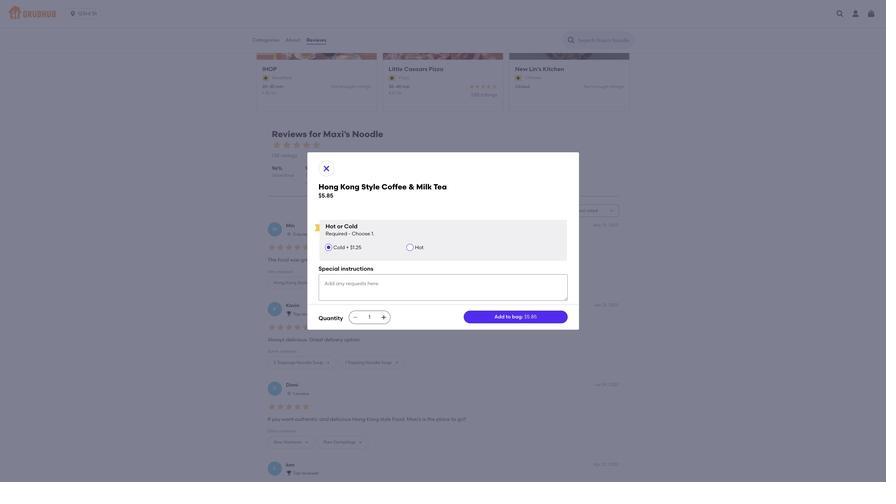 Task type: locate. For each thing, give the bounding box(es) containing it.
2 subscription pass image from the left
[[389, 75, 396, 81]]

milk inside hong kong style coffee & milk tea button
[[328, 281, 336, 286]]

plus icon image inside raw wontons button
[[305, 441, 309, 445]]

1 horizontal spatial svg image
[[836, 10, 845, 18]]

1 vertical spatial milk
[[328, 281, 336, 286]]

was left the great
[[374, 257, 383, 263]]

2 horizontal spatial save this restaurant button
[[611, 18, 624, 30]]

food right the on the left
[[278, 257, 289, 263]]

2 vertical spatial delivery
[[324, 337, 343, 343]]

1 save this restaurant image from the left
[[360, 20, 369, 28]]

2 not enough ratings from the left
[[584, 84, 624, 89]]

coffee inside hong kong style coffee & milk tea $5.85
[[382, 183, 407, 191]]

0 vertical spatial top reviewer
[[293, 312, 319, 317]]

ordered:
[[276, 269, 293, 274], [280, 349, 297, 354], [279, 429, 297, 434]]

plus icon image right 'dumplings'
[[358, 441, 363, 445]]

style inside hong kong style coffee & milk tea $5.85
[[361, 183, 380, 191]]

2023 right 10,
[[609, 223, 619, 228]]

2 vertical spatial ordered:
[[279, 429, 297, 434]]

2 mi from the left
[[397, 90, 402, 95]]

apr
[[594, 462, 601, 467]]

delivery
[[305, 180, 321, 185], [336, 257, 355, 263], [324, 337, 343, 343]]

2 2022 from the top
[[609, 462, 619, 467]]

subscription pass image for ihop
[[262, 75, 269, 81]]

1 horizontal spatial hong
[[319, 183, 339, 191]]

toppings down kavin  ordered:
[[277, 360, 296, 365]]

style down great,
[[297, 281, 307, 286]]

3 save this restaurant button from the left
[[611, 18, 624, 30]]

mi inside 20–30 min 1.78 mi
[[271, 90, 276, 95]]

toppings
[[369, 281, 388, 286], [277, 360, 296, 365]]

2023 right 21,
[[609, 303, 619, 308]]

0 horizontal spatial 2 toppings noodle soup button
[[268, 357, 336, 370]]

0 vertical spatial delivery
[[305, 180, 321, 185]]

2 not from the left
[[584, 84, 592, 89]]

0 vertical spatial &
[[409, 183, 415, 191]]

new lin's kitchen logo image
[[510, 13, 630, 73]]

1 vertical spatial dinni
[[268, 429, 278, 434]]

soup down "great"
[[313, 360, 323, 365]]

min right the 30–40 at left
[[402, 84, 410, 89]]

1 inside button
[[345, 360, 347, 365]]

2 toppings noodle soup down the great
[[366, 281, 415, 286]]

1 vertical spatial kavin
[[268, 349, 279, 354]]

kong inside button
[[286, 281, 296, 286]]

2 vertical spatial kong
[[367, 417, 379, 423]]

mi for ihop
[[271, 90, 276, 95]]

1 vertical spatial 2023
[[609, 303, 619, 308]]

hong inside hong kong style coffee & milk tea $5.85
[[319, 183, 339, 191]]

0 vertical spatial ordered:
[[276, 269, 293, 274]]

1 top from the top
[[293, 312, 301, 317]]

mi right 4.11
[[397, 90, 402, 95]]

0 horizontal spatial toppings
[[277, 360, 296, 365]]

3
[[293, 232, 296, 237]]

ordered: up raw wontons
[[279, 429, 297, 434]]

0 vertical spatial coffee
[[382, 183, 407, 191]]

1 vertical spatial hong
[[274, 281, 285, 286]]

3 reviews
[[293, 232, 312, 237]]

top down ken
[[293, 471, 301, 476]]

min for min
[[286, 223, 295, 229]]

reviews button
[[306, 28, 327, 53]]

2 raw from the left
[[324, 440, 333, 445]]

reviews up 138 ratings
[[272, 129, 307, 139]]

2 down instructions
[[366, 281, 368, 286]]

1 vertical spatial 1
[[293, 392, 295, 397]]

hot
[[326, 223, 336, 230], [415, 245, 424, 251]]

0 vertical spatial toppings
[[369, 281, 388, 286]]

hong down time
[[319, 183, 339, 191]]

0 vertical spatial reviewer
[[302, 312, 319, 317]]

the
[[268, 257, 277, 263]]

noodle
[[352, 129, 383, 139], [389, 281, 404, 286], [297, 360, 312, 365], [365, 360, 380, 365]]

2 down kavin  ordered:
[[274, 360, 276, 365]]

milk for hong kong style coffee & milk tea $5.85
[[416, 183, 432, 191]]

1 horizontal spatial 1
[[345, 360, 347, 365]]

Search Maxi's Noodle search field
[[578, 37, 632, 44]]

1 not enough ratings from the left
[[331, 84, 371, 89]]

0 vertical spatial 2 toppings noodle soup button
[[360, 277, 429, 290]]

min for min ordered:
[[268, 269, 275, 274]]

1 trophy icon image from the top
[[286, 311, 292, 317]]

0 vertical spatial 1
[[345, 360, 347, 365]]

0 vertical spatial and
[[316, 257, 326, 263]]

save this restaurant image
[[360, 20, 369, 28], [613, 20, 622, 28]]

top reviewer
[[293, 312, 319, 317], [293, 471, 319, 476]]

ordered: for delicious.
[[280, 349, 297, 354]]

caesars
[[404, 66, 428, 73]]

1 vertical spatial ordered:
[[280, 349, 297, 354]]

0 vertical spatial hot
[[326, 223, 336, 230]]

correct
[[339, 173, 355, 178]]

2
[[366, 281, 368, 286], [274, 360, 276, 365]]

dinni for dinni
[[286, 383, 298, 389]]

2 enough from the left
[[593, 84, 609, 89]]

1 top reviewer from the top
[[293, 312, 319, 317]]

top reviewer up always delicious.  great delivery option.
[[293, 312, 319, 317]]

1 vertical spatial pizza
[[399, 75, 409, 80]]

was left great,
[[290, 257, 300, 263]]

1.
[[371, 231, 374, 237]]

1 left "topping"
[[345, 360, 347, 365]]

1 vertical spatial &
[[323, 281, 327, 286]]

ordered: down the on the left
[[276, 269, 293, 274]]

1 vertical spatial min
[[268, 269, 275, 274]]

20–30
[[262, 84, 275, 89]]

0 vertical spatial style
[[361, 183, 380, 191]]

delivery up the special instructions
[[336, 257, 355, 263]]

1 vertical spatial style
[[297, 281, 307, 286]]

1 enough from the left
[[340, 84, 356, 89]]

2 2023 from the top
[[609, 303, 619, 308]]

0 horizontal spatial kavin
[[268, 349, 279, 354]]

0 vertical spatial svg image
[[69, 10, 76, 17]]

1 horizontal spatial soup
[[381, 360, 392, 365]]

kavin down always
[[268, 349, 279, 354]]

min inside 20–30 min 1.78 mi
[[276, 84, 284, 89]]

reviews
[[307, 37, 326, 43], [272, 129, 307, 139]]

1 save this restaurant button from the left
[[358, 18, 371, 30]]

hong right delicious on the bottom left
[[352, 417, 365, 423]]

1 horizontal spatial style
[[361, 183, 380, 191]]

the
[[327, 257, 335, 263], [427, 417, 435, 423]]

time
[[313, 173, 322, 178]]

svg image
[[69, 10, 76, 17], [322, 165, 331, 173], [353, 315, 358, 320]]

plus icon image down the special instructions
[[347, 281, 351, 285]]

0 horizontal spatial the
[[327, 257, 335, 263]]

add
[[495, 314, 505, 320]]

0 vertical spatial 2 toppings noodle soup
[[366, 281, 415, 286]]

cold + $1.25
[[333, 245, 362, 251]]

1 horizontal spatial 2 toppings noodle soup button
[[360, 277, 429, 290]]

123rd
[[78, 11, 91, 17]]

cold inside hot or cold required - choose 1.
[[344, 223, 358, 230]]

subscription pass image down new at the right of the page
[[515, 75, 522, 81]]

new lin's kitchen link
[[515, 66, 624, 74]]

0 horizontal spatial tea
[[337, 281, 344, 286]]

0 horizontal spatial 1
[[293, 392, 295, 397]]

1 subscription pass image from the left
[[262, 75, 269, 81]]

0 vertical spatial trophy icon image
[[286, 311, 292, 317]]

food right good
[[285, 173, 294, 178]]

pizza right caesars
[[429, 66, 443, 73]]

1 vertical spatial coffee
[[308, 281, 322, 286]]

0 horizontal spatial svg image
[[381, 315, 387, 320]]

choose
[[352, 231, 370, 237]]

save this restaurant image for ihop
[[360, 20, 369, 28]]

2023
[[609, 223, 619, 228], [609, 303, 619, 308]]

1 vertical spatial trophy icon image
[[286, 471, 292, 476]]

&
[[409, 183, 415, 191], [323, 281, 327, 286]]

1 for 1 topping noodle soup
[[345, 360, 347, 365]]

kong left "style"
[[367, 417, 379, 423]]

ordered: down delicious.
[[280, 349, 297, 354]]

0 horizontal spatial style
[[297, 281, 307, 286]]

2 reviewer from the top
[[302, 471, 319, 476]]

2 trophy icon image from the top
[[286, 471, 292, 476]]

0 horizontal spatial maxi's
[[323, 129, 350, 139]]

and
[[316, 257, 326, 263], [319, 417, 329, 423]]

top reviewer for kavin
[[293, 312, 319, 317]]

toppings down instructions
[[369, 281, 388, 286]]

review
[[296, 392, 309, 397]]

maxi's left "is"
[[407, 417, 421, 423]]

1 2022 from the top
[[609, 383, 619, 388]]

style inside button
[[297, 281, 307, 286]]

always
[[268, 337, 284, 343]]

min for ihop
[[276, 84, 284, 89]]

1 2023 from the top
[[609, 223, 619, 228]]

hong for hong kong style coffee & milk tea
[[274, 281, 285, 286]]

1 min from the left
[[276, 84, 284, 89]]

style
[[361, 183, 380, 191], [297, 281, 307, 286]]

3 subscription pass image from the left
[[515, 75, 522, 81]]

0 horizontal spatial raw
[[274, 440, 283, 445]]

& inside button
[[323, 281, 327, 286]]

min
[[286, 223, 295, 229], [268, 269, 275, 274]]

$1.25
[[350, 245, 362, 251]]

lin's
[[529, 66, 542, 73]]

tea inside button
[[337, 281, 344, 286]]

2022 for dinni
[[609, 383, 619, 388]]

min for little caesars pizza
[[402, 84, 410, 89]]

to left go!! at the right bottom of the page
[[451, 417, 456, 423]]

hong down min ordered:
[[274, 281, 285, 286]]

1 horizontal spatial enough
[[593, 84, 609, 89]]

min down the on the left
[[268, 269, 275, 274]]

special instructions
[[319, 266, 374, 272]]

delivery down time
[[305, 180, 321, 185]]

and up the special
[[316, 257, 326, 263]]

plus icon image right 1 topping noodle soup at the left of page
[[395, 361, 399, 365]]

delivery for 91 on time delivery
[[305, 180, 321, 185]]

1 horizontal spatial not enough ratings
[[584, 84, 624, 89]]

1 vertical spatial to
[[451, 417, 456, 423]]

0 horizontal spatial subscription pass image
[[262, 75, 269, 81]]

$5.85
[[319, 192, 333, 199], [524, 314, 537, 320]]

star icon image
[[469, 84, 475, 90], [475, 84, 481, 90], [481, 84, 486, 90], [486, 84, 492, 90], [486, 84, 492, 90], [492, 84, 497, 90], [272, 140, 282, 150], [282, 140, 292, 150], [292, 140, 302, 150], [302, 140, 312, 150], [312, 140, 321, 150], [312, 140, 321, 150], [286, 231, 292, 237], [268, 243, 276, 252], [276, 243, 285, 252], [285, 243, 293, 252], [293, 243, 302, 252], [302, 243, 310, 252], [268, 323, 276, 332], [276, 323, 285, 332], [285, 323, 293, 332], [293, 323, 302, 332], [302, 323, 310, 332], [286, 391, 292, 397], [268, 403, 276, 411], [276, 403, 285, 411], [285, 403, 293, 411], [293, 403, 302, 411], [302, 403, 310, 411]]

closed
[[515, 84, 530, 89]]

$5.85 down time
[[319, 192, 333, 199]]

trophy icon image right the k
[[286, 311, 292, 317]]

min ordered:
[[268, 269, 293, 274]]

reviews for maxi's noodle
[[272, 129, 383, 139]]

milk inside hong kong style coffee & milk tea $5.85
[[416, 183, 432, 191]]

and left delicious on the bottom left
[[319, 417, 329, 423]]

top reviewer down ken
[[293, 471, 319, 476]]

1 vertical spatial toppings
[[277, 360, 296, 365]]

not down new lin's kitchen link
[[584, 84, 592, 89]]

plus icon image for delivery
[[326, 361, 330, 365]]

2 save this restaurant button from the left
[[485, 18, 497, 30]]

soup
[[405, 281, 415, 286], [313, 360, 323, 365], [381, 360, 392, 365]]

21,
[[603, 303, 608, 308]]

2 horizontal spatial svg image
[[353, 315, 358, 320]]

the right "is"
[[427, 417, 435, 423]]

hong kong style coffee & milk tea
[[274, 281, 344, 286]]

1 vertical spatial kong
[[286, 281, 296, 286]]

1 horizontal spatial hot
[[415, 245, 424, 251]]

enough for ihop
[[340, 84, 356, 89]]

coffee for hong kong style coffee & milk tea
[[308, 281, 322, 286]]

pizza down little at the left
[[399, 75, 409, 80]]

2 was from the left
[[374, 257, 383, 263]]

plus icon image for great,
[[347, 281, 351, 285]]

ihop link
[[262, 66, 371, 74]]

k
[[273, 466, 276, 472]]

0 vertical spatial tea
[[434, 183, 447, 191]]

authentic
[[295, 417, 318, 423]]

kong down correct
[[340, 183, 360, 191]]

$5.85 inside hong kong style coffee & milk tea $5.85
[[319, 192, 333, 199]]

raw down dinni ordered:
[[274, 440, 283, 445]]

1 horizontal spatial subscription pass image
[[389, 75, 396, 81]]

subscription pass image
[[262, 75, 269, 81], [389, 75, 396, 81], [515, 75, 522, 81]]

trophy icon image
[[286, 311, 292, 317], [286, 471, 292, 476]]

1 vertical spatial 2022
[[609, 462, 619, 467]]

1 vertical spatial maxi's
[[407, 417, 421, 423]]

0 vertical spatial milk
[[416, 183, 432, 191]]

soup inside 1 topping noodle soup button
[[381, 360, 392, 365]]

0 vertical spatial cold
[[344, 223, 358, 230]]

plus icon image inside hong kong style coffee & milk tea button
[[347, 281, 351, 285]]

0 vertical spatial min
[[286, 223, 295, 229]]

reviews right about
[[307, 37, 326, 43]]

not for new lin's kitchen
[[584, 84, 592, 89]]

mi right the 1.78
[[271, 90, 276, 95]]

dinni down you
[[268, 429, 278, 434]]

2022 right 22,
[[609, 462, 619, 467]]

cold up -
[[344, 223, 358, 230]]

2022 right 24,
[[609, 383, 619, 388]]

kavin right the k
[[286, 303, 300, 309]]

1 horizontal spatial min
[[286, 223, 295, 229]]

new lin's kitchen
[[515, 66, 564, 73]]

and for delicious
[[319, 417, 329, 423]]

0 horizontal spatial svg image
[[69, 10, 76, 17]]

kavin
[[286, 303, 300, 309], [268, 349, 279, 354]]

soup down too
[[405, 281, 415, 286]]

plus icon image right wontons
[[305, 441, 309, 445]]

0 horizontal spatial enough
[[340, 84, 356, 89]]

hong inside button
[[274, 281, 285, 286]]

svg image
[[836, 10, 845, 18], [867, 10, 876, 18], [381, 315, 387, 320]]

0 horizontal spatial milk
[[328, 281, 336, 286]]

svg image right 91 on time delivery
[[322, 165, 331, 173]]

style for hong kong style coffee & milk tea $5.85
[[361, 183, 380, 191]]

option.
[[344, 337, 361, 343]]

delivery inside 91 on time delivery
[[305, 180, 321, 185]]

style right 'correct order'
[[361, 183, 380, 191]]

1.78
[[262, 90, 269, 95]]

cold left +
[[333, 245, 345, 251]]

2 vertical spatial svg image
[[353, 315, 358, 320]]

1 vertical spatial delivery
[[336, 257, 355, 263]]

pizza
[[429, 66, 443, 73], [399, 75, 409, 80]]

reviews for reviews for maxi's noodle
[[272, 129, 307, 139]]

topping
[[348, 360, 364, 365]]

0 horizontal spatial 2
[[274, 360, 276, 365]]

jan
[[594, 303, 602, 308]]

0 vertical spatial food
[[285, 173, 294, 178]]

0 horizontal spatial mi
[[271, 90, 276, 95]]

1 vertical spatial reviewer
[[302, 471, 319, 476]]

svg image left 123rd
[[69, 10, 76, 17]]

0 horizontal spatial hot
[[326, 223, 336, 230]]

min down breakfast
[[276, 84, 284, 89]]

min up 3
[[286, 223, 295, 229]]

svg image left input item quantity number field
[[353, 315, 358, 320]]

1 vertical spatial $5.85
[[524, 314, 537, 320]]

0 horizontal spatial min
[[276, 84, 284, 89]]

$5.85 right bag:
[[524, 314, 537, 320]]

2 toppings noodle soup button
[[360, 277, 429, 290], [268, 357, 336, 370]]

to right add
[[506, 314, 511, 320]]

maxi's right for
[[323, 129, 350, 139]]

1 raw from the left
[[274, 440, 283, 445]]

1 vertical spatial top reviewer
[[293, 471, 319, 476]]

food,
[[392, 417, 406, 423]]

reviews for reviews
[[307, 37, 326, 43]]

0 vertical spatial $5.85
[[319, 192, 333, 199]]

mi inside 30–40 min 4.11 mi
[[397, 90, 402, 95]]

hot inside hot or cold required - choose 1.
[[326, 223, 336, 230]]

great,
[[301, 257, 315, 263]]

plus icon image inside 1 topping noodle soup button
[[395, 361, 399, 365]]

subscription pass image up the 30–40 at left
[[389, 75, 396, 81]]

1 for 1 review
[[293, 392, 295, 397]]

dinni up the 1 review
[[286, 383, 298, 389]]

2 top from the top
[[293, 471, 301, 476]]

0 horizontal spatial &
[[323, 281, 327, 286]]

1 not from the left
[[331, 84, 339, 89]]

kavin for kavin
[[286, 303, 300, 309]]

the up the special
[[327, 257, 335, 263]]

kong inside hong kong style coffee & milk tea $5.85
[[340, 183, 360, 191]]

little caesars pizza
[[389, 66, 443, 73]]

plus icon image inside 2 toppings noodle soup "button"
[[326, 361, 330, 365]]

delivery right "great"
[[324, 337, 343, 343]]

coffee inside button
[[308, 281, 322, 286]]

main navigation navigation
[[0, 0, 886, 28]]

0 horizontal spatial hong
[[274, 281, 285, 286]]

1 vertical spatial food
[[278, 257, 289, 263]]

kong down min ordered:
[[286, 281, 296, 286]]

raw for raw dumplings
[[324, 440, 333, 445]]

search icon image
[[567, 36, 575, 45]]

ordered: for you
[[279, 429, 297, 434]]

1 left the review
[[293, 392, 295, 397]]

save this restaurant button for new
[[611, 18, 624, 30]]

0 vertical spatial 2
[[366, 281, 368, 286]]

plus icon image
[[347, 281, 351, 285], [326, 361, 330, 365], [395, 361, 399, 365], [305, 441, 309, 445], [358, 441, 363, 445]]

not down ihop link
[[331, 84, 339, 89]]

person
[[356, 257, 372, 263]]

1 vertical spatial top
[[293, 471, 301, 476]]

1 horizontal spatial dinni
[[286, 383, 298, 389]]

1 mi from the left
[[271, 90, 276, 95]]

coffee
[[382, 183, 407, 191], [308, 281, 322, 286]]

tea inside hong kong style coffee & milk tea $5.85
[[434, 183, 447, 191]]

soup right "topping"
[[381, 360, 392, 365]]

subscription pass image up the '20–30'
[[262, 75, 269, 81]]

place
[[436, 417, 450, 423]]

0 horizontal spatial was
[[290, 257, 300, 263]]

1 vertical spatial tea
[[337, 281, 344, 286]]

0 vertical spatial hong
[[319, 183, 339, 191]]

new
[[515, 66, 528, 73]]

instructions
[[341, 266, 374, 272]]

2 min from the left
[[402, 84, 410, 89]]

trophy icon image down ken
[[286, 471, 292, 476]]

2 top reviewer from the top
[[293, 471, 319, 476]]

top right the k
[[293, 312, 301, 317]]

add to bag: $5.85
[[495, 314, 537, 320]]

min inside 30–40 min 4.11 mi
[[402, 84, 410, 89]]

1 horizontal spatial coffee
[[382, 183, 407, 191]]

& inside hong kong style coffee & milk tea $5.85
[[409, 183, 415, 191]]

2 toppings noodle soup down kavin  ordered:
[[274, 360, 323, 365]]

plus icon image down always delicious.  great delivery option.
[[326, 361, 330, 365]]

1 topping noodle soup button
[[339, 357, 405, 370]]

2 save this restaurant image from the left
[[613, 20, 622, 28]]

0 vertical spatial 2023
[[609, 223, 619, 228]]

1 reviewer from the top
[[302, 312, 319, 317]]

ratings
[[357, 84, 371, 89], [610, 84, 624, 89], [481, 92, 497, 98], [281, 153, 297, 159]]

reviews inside button
[[307, 37, 326, 43]]

1 horizontal spatial $5.85
[[524, 314, 537, 320]]

2 toppings noodle soup button down the great
[[360, 277, 429, 290]]

reviews
[[297, 232, 312, 237]]

raw
[[274, 440, 283, 445], [324, 440, 333, 445]]

dinni
[[286, 383, 298, 389], [268, 429, 278, 434]]

raw left 'dumplings'
[[324, 440, 333, 445]]

2 toppings noodle soup button down kavin  ordered:
[[268, 357, 336, 370]]

0 horizontal spatial save this restaurant image
[[360, 20, 369, 28]]

1 vertical spatial hot
[[415, 245, 424, 251]]

about
[[286, 37, 301, 43]]

0 horizontal spatial coffee
[[308, 281, 322, 286]]



Task type: describe. For each thing, give the bounding box(es) containing it.
0 vertical spatial the
[[327, 257, 335, 263]]

top for kavin
[[293, 312, 301, 317]]

1 topping noodle soup
[[345, 360, 392, 365]]

coffee for hong kong style coffee & milk tea $5.85
[[382, 183, 407, 191]]

not enough ratings for new lin's kitchen
[[584, 84, 624, 89]]

mar
[[593, 223, 602, 228]]

dumplings
[[334, 440, 356, 445]]

1 horizontal spatial to
[[506, 314, 511, 320]]

30–40 min 4.11 mi
[[389, 84, 410, 95]]

categories button
[[252, 28, 280, 53]]

plus icon image inside raw dumplings button
[[358, 441, 363, 445]]

on
[[305, 173, 312, 178]]

10,
[[603, 223, 608, 228]]

reviewer for ken
[[302, 471, 319, 476]]

kong for hong kong style coffee & milk tea $5.85
[[340, 183, 360, 191]]

jul
[[595, 383, 601, 388]]

138 ratings
[[272, 153, 297, 159]]

raw dumplings button
[[318, 437, 369, 449]]

always delicious.  great delivery option.
[[268, 337, 361, 343]]

Special instructions text field
[[319, 275, 568, 301]]

0 horizontal spatial 2 toppings noodle soup
[[274, 360, 323, 365]]

the food was great, and the delivery person was great too
[[268, 257, 407, 263]]

+
[[346, 245, 349, 251]]

kavin for kavin  ordered:
[[268, 349, 279, 354]]

Input item quantity number field
[[362, 311, 377, 324]]

4.11
[[389, 90, 395, 95]]

2 horizontal spatial hong
[[352, 417, 365, 423]]

138
[[272, 153, 279, 159]]

great
[[384, 257, 397, 263]]

& for hong kong style coffee & milk tea $5.85
[[409, 183, 415, 191]]

not for ihop
[[331, 84, 339, 89]]

if you want authentic and delicious hong kong style food, maxi's is the place to go!!
[[268, 417, 466, 423]]

noodle inside button
[[365, 360, 380, 365]]

1 was from the left
[[290, 257, 300, 263]]

little caesars pizza link
[[389, 66, 497, 74]]

good
[[272, 173, 283, 178]]

trophy icon image for kavin
[[286, 311, 292, 317]]

you
[[272, 417, 280, 423]]

apr 22, 2022
[[594, 462, 619, 467]]

mi for little caesars pizza
[[397, 90, 402, 95]]

jul 24, 2022
[[595, 383, 619, 388]]

22,
[[602, 462, 608, 467]]

trophy icon image for ken
[[286, 471, 292, 476]]

k
[[273, 306, 276, 312]]

delivery for always delicious.  great delivery option.
[[324, 337, 343, 343]]

raw wontons button
[[268, 437, 315, 449]]

top for ken
[[293, 471, 301, 476]]

soup for bottommost 2 toppings noodle soup "button"
[[313, 360, 323, 365]]

96 good food
[[272, 166, 294, 178]]

jan 21, 2023
[[594, 303, 619, 308]]

st
[[92, 11, 97, 17]]

save this restaurant button for little
[[485, 18, 497, 30]]

little
[[389, 66, 403, 73]]

288 ratings
[[471, 92, 497, 98]]

0 horizontal spatial to
[[451, 417, 456, 423]]

mar 10, 2023
[[593, 223, 619, 228]]

top reviewer for ken
[[293, 471, 319, 476]]

1 vertical spatial 2 toppings noodle soup button
[[268, 357, 336, 370]]

ken
[[286, 462, 295, 468]]

or
[[337, 223, 343, 230]]

1 horizontal spatial 2 toppings noodle soup
[[366, 281, 415, 286]]

special
[[319, 266, 340, 272]]

save this restaurant image for new lin's kitchen
[[613, 20, 622, 28]]

123rd st button
[[65, 8, 104, 19]]

order
[[339, 180, 350, 185]]

hot or cold required - choose 1.
[[326, 223, 374, 237]]

288
[[471, 92, 480, 98]]

1 horizontal spatial toppings
[[369, 281, 388, 286]]

subscription pass image for little caesars pizza
[[389, 75, 396, 81]]

91
[[305, 166, 310, 172]]

2023 for the food was great, and the delivery person was great too
[[609, 223, 619, 228]]

is
[[423, 417, 426, 423]]

delicious.
[[286, 337, 308, 343]]

& for hong kong style coffee & milk tea
[[323, 281, 327, 286]]

too
[[399, 257, 407, 263]]

great
[[309, 337, 323, 343]]

1 horizontal spatial 2
[[366, 281, 368, 286]]

1 horizontal spatial pizza
[[429, 66, 443, 73]]

subscription pass image for new lin's kitchen
[[515, 75, 522, 81]]

ihop
[[262, 66, 277, 73]]

raw for raw wontons
[[274, 440, 283, 445]]

plus icon image for authentic
[[305, 441, 309, 445]]

hong kong style coffee & milk tea button
[[268, 277, 357, 290]]

delicious
[[330, 417, 351, 423]]

svg image inside the 123rd st button
[[69, 10, 76, 17]]

if
[[268, 417, 271, 423]]

about button
[[285, 28, 301, 53]]

123rd st
[[78, 11, 97, 17]]

1 vertical spatial svg image
[[322, 165, 331, 173]]

d
[[273, 386, 277, 392]]

ordered: for food
[[276, 269, 293, 274]]

tea for hong kong style coffee & milk tea
[[337, 281, 344, 286]]

style
[[380, 417, 391, 423]]

dinni for dinni ordered:
[[268, 429, 278, 434]]

96
[[272, 166, 278, 172]]

2022 for ken
[[609, 462, 619, 467]]

2 horizontal spatial kong
[[367, 417, 379, 423]]

hot for hot
[[415, 245, 424, 251]]

tea for hong kong style coffee & milk tea $5.85
[[434, 183, 447, 191]]

dinni ordered:
[[268, 429, 297, 434]]

style for hong kong style coffee & milk tea
[[297, 281, 307, 286]]

1 horizontal spatial maxi's
[[407, 417, 421, 423]]

hong for hong kong style coffee & milk tea $5.85
[[319, 183, 339, 191]]

raw dumplings
[[324, 440, 356, 445]]

correct order
[[339, 173, 355, 185]]

soup for 1 topping noodle soup button in the left bottom of the page
[[381, 360, 392, 365]]

1 horizontal spatial the
[[427, 417, 435, 423]]

1 vertical spatial cold
[[333, 245, 345, 251]]

0 vertical spatial maxi's
[[323, 129, 350, 139]]

required
[[326, 231, 347, 237]]

not enough ratings for ihop
[[331, 84, 371, 89]]

ihop logo image
[[257, 13, 377, 73]]

little caesars pizza logo image
[[383, 13, 503, 73]]

for
[[309, 129, 321, 139]]

and for the
[[316, 257, 326, 263]]

2023 for always delicious.  great delivery option.
[[609, 303, 619, 308]]

go!!
[[457, 417, 466, 423]]

chinese
[[525, 75, 542, 80]]

wontons
[[284, 440, 302, 445]]

kavin  ordered:
[[268, 349, 297, 354]]

2 horizontal spatial svg image
[[867, 10, 876, 18]]

m
[[273, 227, 277, 233]]

enough for new lin's kitchen
[[593, 84, 609, 89]]

kong for hong kong style coffee & milk tea
[[286, 281, 296, 286]]

reviewer for kavin
[[302, 312, 319, 317]]

save this restaurant image
[[487, 20, 495, 28]]

want
[[282, 417, 294, 423]]

milk for hong kong style coffee & milk tea
[[328, 281, 336, 286]]

food inside 96 good food
[[285, 173, 294, 178]]

-
[[349, 231, 351, 237]]

1 review
[[293, 392, 309, 397]]

hot for hot or cold required - choose 1.
[[326, 223, 336, 230]]

hong kong style coffee & milk tea $5.85
[[319, 183, 447, 199]]

2 horizontal spatial soup
[[405, 281, 415, 286]]

kitchen
[[543, 66, 564, 73]]

categories
[[252, 37, 280, 43]]



Task type: vqa. For each thing, say whether or not it's contained in the screenshot.
the leftmost SAVE THIS RESTAURANT button
yes



